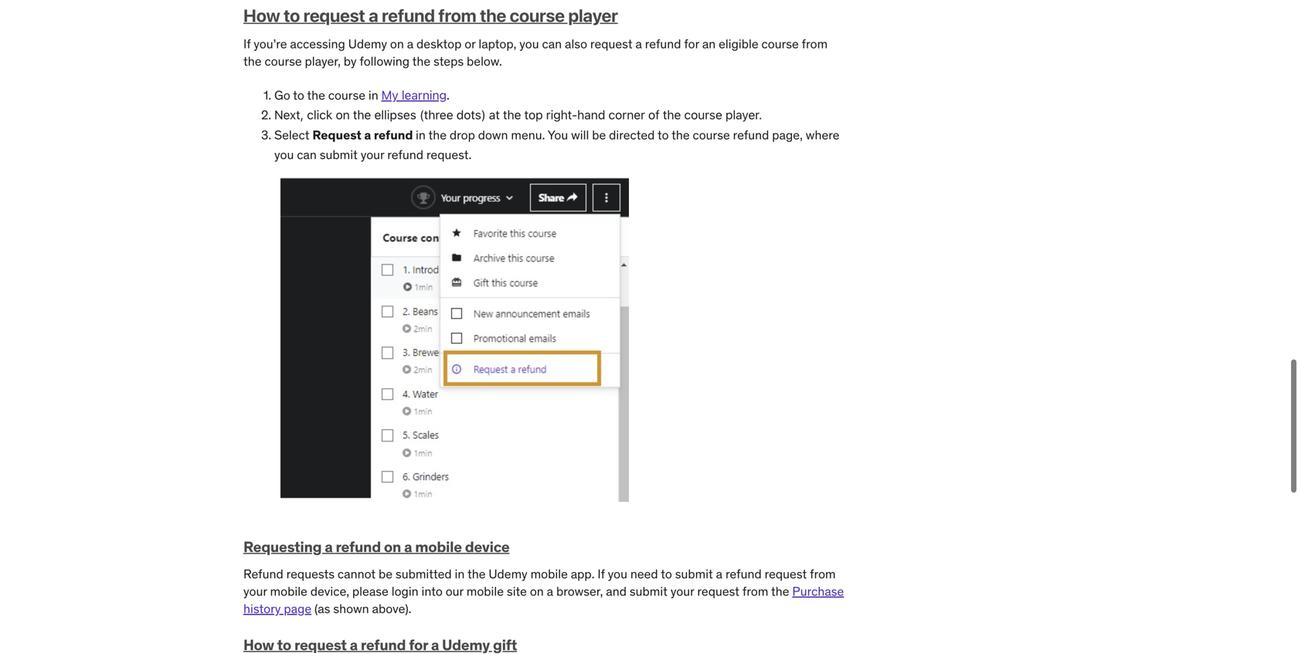 Task type: describe. For each thing, give the bounding box(es) containing it.
to for how to request a refund from the course player
[[284, 5, 300, 26]]

for inside request a refund for an eligible course from the course player, by following the steps below.
[[684, 36, 700, 52]]

1 horizontal spatial can
[[542, 36, 562, 52]]

right-
[[546, 108, 578, 122]]

device,
[[311, 584, 349, 600]]

select request a refund
[[274, 127, 416, 143]]

purchase history page link
[[244, 584, 844, 617]]

.
[[447, 87, 450, 103]]

purchase history page
[[244, 584, 844, 617]]

my learning link
[[382, 88, 447, 103]]

device
[[465, 538, 510, 557]]

go to the course in my learning . next, click on the ellipses (three dots) at the top right-hand corner of the course player.
[[274, 87, 763, 122]]

history
[[244, 601, 281, 617]]

above).
[[372, 601, 412, 617]]

of
[[649, 108, 660, 122]]

a down the into
[[431, 636, 439, 655]]

directed
[[609, 127, 655, 143]]

dots)
[[457, 108, 486, 122]]

request a refund for an eligible course from the course player, by following the steps below.
[[244, 36, 828, 69]]

on inside the "refund requests cannot be submitted in the udemy mobile app. if you need to submit a refund request from your mobile device, please login into our mobile site on a browser, and submit your request from the"
[[530, 584, 544, 600]]

the up click
[[307, 87, 325, 103]]

if you're accessing udemy on a desktop or laptop, you can also
[[244, 36, 588, 52]]

login
[[392, 584, 419, 600]]

0 horizontal spatial if
[[244, 36, 251, 52]]

below.
[[467, 53, 502, 69]]

2 horizontal spatial your
[[671, 584, 695, 600]]

if inside the "refund requests cannot be submitted in the udemy mobile app. if you need to submit a refund request from your mobile device, please login into our mobile site on a browser, and submit your request from the"
[[598, 567, 605, 583]]

udemy for refund
[[442, 636, 490, 655]]

course left player.
[[685, 108, 723, 122]]

1 horizontal spatial submit
[[630, 584, 668, 600]]

how for how to request a refund for a udemy gift
[[244, 636, 274, 655]]

corner
[[609, 108, 645, 122]]

a left desktop
[[407, 36, 414, 52]]

player.
[[726, 108, 763, 122]]

requesting
[[244, 538, 322, 557]]

the down if you're accessing udemy on a desktop or laptop, you can also
[[413, 53, 431, 69]]

browser,
[[557, 584, 603, 600]]

course up request a refund for an eligible course from the course player, by following the steps below.
[[510, 5, 565, 26]]

from inside request a refund for an eligible course from the course player, by following the steps below.
[[802, 36, 828, 52]]

my
[[382, 88, 399, 103]]

a inside request a refund for an eligible course from the course player, by following the steps below.
[[636, 36, 642, 52]]

to for go to the course in my learning . next, click on the ellipses (three dots) at the top right-hand corner of the course player.
[[293, 87, 304, 103]]

where
[[806, 127, 840, 143]]

cannot
[[338, 567, 376, 583]]

(as
[[315, 601, 330, 617]]

in inside go to the course in my learning . next, click on the ellipses (three dots) at the top right-hand corner of the course player.
[[369, 87, 379, 103]]

the down you're
[[244, 53, 262, 69]]

1 horizontal spatial you
[[520, 36, 539, 52]]

a up requests
[[325, 538, 333, 557]]

an
[[703, 36, 716, 52]]

down
[[478, 127, 508, 143]]

on up following
[[390, 36, 404, 52]]

next,
[[274, 108, 304, 122]]

the right of
[[663, 108, 681, 122]]

mobile right our
[[467, 584, 504, 600]]

course down you're
[[265, 53, 302, 69]]

(as shown above).
[[312, 601, 415, 617]]

submitted
[[396, 567, 452, 583]]

purchase
[[793, 584, 844, 600]]

mobile up submitted
[[415, 538, 462, 557]]

you
[[548, 127, 568, 143]]

and
[[606, 584, 627, 600]]

please
[[352, 584, 389, 600]]

learning
[[402, 88, 447, 103]]

by
[[344, 53, 357, 69]]

player,
[[305, 53, 341, 69]]

how to request a refund from the course player
[[244, 5, 618, 26]]

request_refund_from_the_course_player.jpg image
[[281, 177, 629, 503]]

refund inside the "refund requests cannot be submitted in the udemy mobile app. if you need to submit a refund request from your mobile device, please login into our mobile site on a browser, and submit your request from the"
[[726, 567, 762, 583]]

the right at
[[503, 108, 521, 122]]

shown
[[333, 601, 369, 617]]



Task type: locate. For each thing, give the bounding box(es) containing it.
the
[[480, 5, 506, 26], [244, 53, 262, 69], [413, 53, 431, 69], [307, 87, 325, 103], [353, 108, 371, 122], [503, 108, 521, 122], [663, 108, 681, 122], [429, 127, 447, 143], [672, 127, 690, 143], [468, 567, 486, 583], [771, 584, 790, 600]]

ellipses
[[375, 108, 417, 122]]

to down of
[[658, 127, 669, 143]]

requests
[[287, 567, 335, 583]]

accessing
[[290, 36, 345, 52]]

submit inside in the drop down menu. you will be directed to the course refund page, where you can submit your refund request.
[[320, 147, 358, 163]]

0 horizontal spatial in
[[369, 87, 379, 103]]

be inside the "refund requests cannot be submitted in the udemy mobile app. if you need to submit a refund request from your mobile device, please login into our mobile site on a browser, and submit your request from the"
[[379, 567, 393, 583]]

to inside go to the course in my learning . next, click on the ellipses (three dots) at the top right-hand corner of the course player.
[[293, 87, 304, 103]]

you're
[[254, 36, 287, 52]]

2 vertical spatial udemy
[[442, 636, 490, 655]]

0 vertical spatial can
[[542, 36, 562, 52]]

to up you're
[[284, 5, 300, 26]]

click
[[307, 108, 333, 122]]

be inside in the drop down menu. you will be directed to the course refund page, where you can submit your refund request.
[[592, 127, 606, 143]]

to inside the "refund requests cannot be submitted in the udemy mobile app. if you need to submit a refund request from your mobile device, please login into our mobile site on a browser, and submit your request from the"
[[661, 567, 672, 583]]

on up submitted
[[384, 538, 401, 557]]

submit right need
[[675, 567, 713, 583]]

your
[[361, 147, 385, 163], [244, 584, 267, 600], [671, 584, 695, 600]]

from right eligible
[[802, 36, 828, 52]]

0 horizontal spatial submit
[[320, 147, 358, 163]]

be up please
[[379, 567, 393, 583]]

if
[[244, 36, 251, 52], [598, 567, 605, 583]]

to right need
[[661, 567, 672, 583]]

mobile up purchase history page link
[[531, 567, 568, 583]]

in down (three
[[416, 127, 426, 143]]

0 vertical spatial be
[[592, 127, 606, 143]]

refund
[[382, 5, 435, 26], [645, 36, 681, 52], [374, 127, 413, 143], [733, 127, 770, 143], [388, 147, 424, 163], [336, 538, 381, 557], [726, 567, 762, 583], [361, 636, 406, 655]]

you inside in the drop down menu. you will be directed to the course refund page, where you can submit your refund request.
[[274, 147, 294, 163]]

udemy
[[348, 36, 387, 52], [489, 567, 528, 583], [442, 636, 490, 655]]

laptop,
[[479, 36, 517, 52]]

into
[[422, 584, 443, 600]]

submit down need
[[630, 584, 668, 600]]

at
[[489, 108, 500, 122]]

a right need
[[716, 567, 723, 583]]

refund inside request a refund for an eligible course from the course player, by following the steps below.
[[645, 36, 681, 52]]

refund
[[244, 567, 284, 583]]

request
[[313, 127, 362, 143]]

can left also
[[542, 36, 562, 52]]

how up you're
[[244, 5, 280, 26]]

2 horizontal spatial in
[[455, 567, 465, 583]]

(three
[[420, 108, 453, 122]]

0 horizontal spatial be
[[379, 567, 393, 583]]

0 vertical spatial for
[[684, 36, 700, 52]]

1 vertical spatial can
[[297, 147, 317, 163]]

1 how from the top
[[244, 5, 280, 26]]

to for how to request a refund for a udemy gift
[[277, 636, 291, 655]]

desktop
[[417, 36, 462, 52]]

can inside in the drop down menu. you will be directed to the course refund page, where you can submit your refund request.
[[297, 147, 317, 163]]

request.
[[427, 147, 472, 163]]

request inside request a refund for an eligible course from the course player, by following the steps below.
[[591, 36, 633, 52]]

1 horizontal spatial for
[[684, 36, 700, 52]]

1 vertical spatial submit
[[675, 567, 713, 583]]

submit
[[320, 147, 358, 163], [675, 567, 713, 583], [630, 584, 668, 600]]

2 vertical spatial in
[[455, 567, 465, 583]]

from
[[439, 5, 477, 26], [802, 36, 828, 52], [810, 567, 836, 583], [743, 584, 769, 600]]

course down player.
[[693, 127, 730, 143]]

your down 'select request a refund'
[[361, 147, 385, 163]]

top
[[525, 108, 543, 122]]

udemy for submitted
[[489, 567, 528, 583]]

course inside in the drop down menu. you will be directed to the course refund page, where you can submit your refund request.
[[693, 127, 730, 143]]

how
[[244, 5, 280, 26], [244, 636, 274, 655]]

site
[[507, 584, 527, 600]]

udemy up following
[[348, 36, 387, 52]]

how for how to request a refund from the course player
[[244, 5, 280, 26]]

mobile up page
[[270, 584, 308, 600]]

for
[[684, 36, 700, 52], [409, 636, 428, 655]]

how down the history
[[244, 636, 274, 655]]

course
[[510, 5, 565, 26], [762, 36, 799, 52], [265, 53, 302, 69], [328, 87, 366, 103], [685, 108, 723, 122], [693, 127, 730, 143]]

the down (three
[[429, 127, 447, 143]]

for down above).
[[409, 636, 428, 655]]

also
[[565, 36, 588, 52]]

a right also
[[636, 36, 642, 52]]

you right 'laptop,'
[[520, 36, 539, 52]]

0 vertical spatial submit
[[320, 147, 358, 163]]

select
[[274, 127, 310, 143]]

in
[[369, 87, 379, 103], [416, 127, 426, 143], [455, 567, 465, 583]]

0 vertical spatial in
[[369, 87, 379, 103]]

in inside the "refund requests cannot be submitted in the udemy mobile app. if you need to submit a refund request from your mobile device, please login into our mobile site on a browser, and submit your request from the"
[[455, 567, 465, 583]]

you inside the "refund requests cannot be submitted in the udemy mobile app. if you need to submit a refund request from your mobile device, please login into our mobile site on a browser, and submit your request from the"
[[608, 567, 628, 583]]

from up or
[[439, 5, 477, 26]]

2 horizontal spatial you
[[608, 567, 628, 583]]

1 vertical spatial for
[[409, 636, 428, 655]]

in left my
[[369, 87, 379, 103]]

the left purchase
[[771, 584, 790, 600]]

0 horizontal spatial you
[[274, 147, 294, 163]]

our
[[446, 584, 464, 600]]

1 vertical spatial how
[[244, 636, 274, 655]]

0 horizontal spatial for
[[409, 636, 428, 655]]

a right 'request'
[[364, 127, 371, 143]]

the up 'laptop,'
[[480, 5, 506, 26]]

1 horizontal spatial if
[[598, 567, 605, 583]]

the right directed
[[672, 127, 690, 143]]

your right the and
[[671, 584, 695, 600]]

2 vertical spatial submit
[[630, 584, 668, 600]]

for left an
[[684, 36, 700, 52]]

to right go
[[293, 87, 304, 103]]

be
[[592, 127, 606, 143], [379, 567, 393, 583]]

menu.
[[511, 127, 545, 143]]

need
[[631, 567, 658, 583]]

you
[[520, 36, 539, 52], [274, 147, 294, 163], [608, 567, 628, 583]]

course up click
[[328, 87, 366, 103]]

your up the history
[[244, 584, 267, 600]]

a down shown
[[350, 636, 358, 655]]

a
[[369, 5, 378, 26], [407, 36, 414, 52], [636, 36, 642, 52], [364, 127, 371, 143], [325, 538, 333, 557], [404, 538, 412, 557], [716, 567, 723, 583], [547, 584, 554, 600], [350, 636, 358, 655], [431, 636, 439, 655]]

1 vertical spatial you
[[274, 147, 294, 163]]

go
[[274, 87, 290, 103]]

submit down 'request'
[[320, 147, 358, 163]]

page,
[[773, 127, 803, 143]]

1 vertical spatial udemy
[[489, 567, 528, 583]]

on right the site
[[530, 584, 544, 600]]

from up purchase
[[810, 567, 836, 583]]

a up submitted
[[404, 538, 412, 557]]

to inside in the drop down menu. you will be directed to the course refund page, where you can submit your refund request.
[[658, 127, 669, 143]]

0 vertical spatial if
[[244, 36, 251, 52]]

can
[[542, 36, 562, 52], [297, 147, 317, 163]]

player
[[569, 5, 618, 26]]

1 vertical spatial if
[[598, 567, 605, 583]]

in the drop down menu. you will be directed to the course refund page, where you can submit your refund request.
[[274, 127, 840, 163]]

page
[[284, 601, 312, 617]]

1 horizontal spatial be
[[592, 127, 606, 143]]

if right app.
[[598, 567, 605, 583]]

you down "select"
[[274, 147, 294, 163]]

course right eligible
[[762, 36, 799, 52]]

udemy left gift
[[442, 636, 490, 655]]

0 vertical spatial how
[[244, 5, 280, 26]]

will
[[571, 127, 589, 143]]

request
[[304, 5, 365, 26], [591, 36, 633, 52], [765, 567, 807, 583], [698, 584, 740, 600], [294, 636, 347, 655]]

if left you're
[[244, 36, 251, 52]]

1 vertical spatial in
[[416, 127, 426, 143]]

following
[[360, 53, 410, 69]]

requesting a refund on a mobile device
[[244, 538, 510, 557]]

mobile
[[415, 538, 462, 557], [531, 567, 568, 583], [270, 584, 308, 600], [467, 584, 504, 600]]

can down "select"
[[297, 147, 317, 163]]

in inside in the drop down menu. you will be directed to the course refund page, where you can submit your refund request.
[[416, 127, 426, 143]]

to
[[284, 5, 300, 26], [293, 87, 304, 103], [658, 127, 669, 143], [661, 567, 672, 583], [277, 636, 291, 655]]

0 horizontal spatial your
[[244, 584, 267, 600]]

on
[[390, 36, 404, 52], [336, 108, 350, 122], [384, 538, 401, 557], [530, 584, 544, 600]]

you up the and
[[608, 567, 628, 583]]

1 horizontal spatial in
[[416, 127, 426, 143]]

drop
[[450, 127, 475, 143]]

1 vertical spatial be
[[379, 567, 393, 583]]

on inside go to the course in my learning . next, click on the ellipses (three dots) at the top right-hand corner of the course player.
[[336, 108, 350, 122]]

eligible
[[719, 36, 759, 52]]

2 how from the top
[[244, 636, 274, 655]]

the up 'select request a refund'
[[353, 108, 371, 122]]

a left browser,
[[547, 584, 554, 600]]

udemy inside the "refund requests cannot be submitted in the udemy mobile app. if you need to submit a refund request from your mobile device, please login into our mobile site on a browser, and submit your request from the"
[[489, 567, 528, 583]]

2 vertical spatial you
[[608, 567, 628, 583]]

how to request a refund for a udemy gift
[[244, 636, 517, 655]]

steps
[[434, 53, 464, 69]]

udemy up the site
[[489, 567, 528, 583]]

0 vertical spatial udemy
[[348, 36, 387, 52]]

hand
[[578, 108, 606, 122]]

0 vertical spatial you
[[520, 36, 539, 52]]

to down page
[[277, 636, 291, 655]]

2 horizontal spatial submit
[[675, 567, 713, 583]]

a up following
[[369, 5, 378, 26]]

or
[[465, 36, 476, 52]]

in up our
[[455, 567, 465, 583]]

from left purchase
[[743, 584, 769, 600]]

1 horizontal spatial your
[[361, 147, 385, 163]]

be right will
[[592, 127, 606, 143]]

app.
[[571, 567, 595, 583]]

0 horizontal spatial can
[[297, 147, 317, 163]]

on up 'select request a refund'
[[336, 108, 350, 122]]

your inside in the drop down menu. you will be directed to the course refund page, where you can submit your refund request.
[[361, 147, 385, 163]]

gift
[[493, 636, 517, 655]]

the down device
[[468, 567, 486, 583]]

refund requests cannot be submitted in the udemy mobile app. if you need to submit a refund request from your mobile device, please login into our mobile site on a browser, and submit your request from the
[[244, 567, 836, 600]]



Task type: vqa. For each thing, say whether or not it's contained in the screenshot.
quality in the the Instructor Payments Selling & Promotion Quality Standards Course Building Course Management Trust & Safety
no



